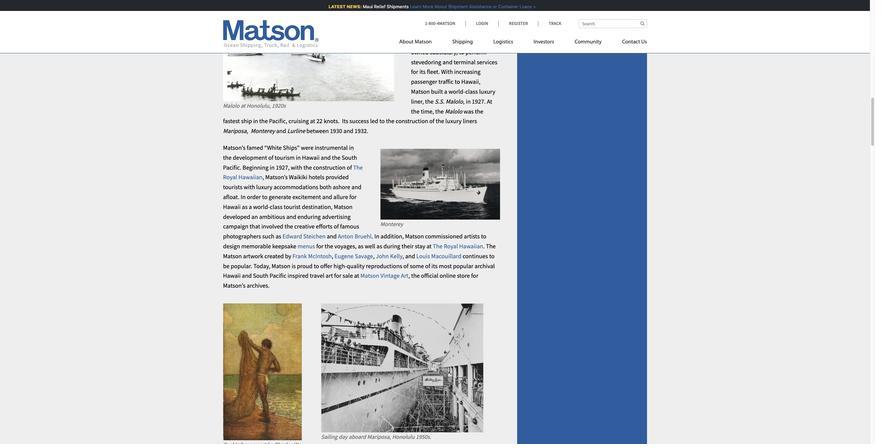 Task type: locate. For each thing, give the bounding box(es) containing it.
south down instrumental
[[342, 154, 357, 161]]

1920s inside the decade from the mid-1920s to mid-30s marked a period of significant expansion for matson. in 1925, the company established matson terminals, inc., a wholly owned subsidiary, to perform stevedoring and terminal services for its fleet. with increasing passenger traffic to hawaii, matson built a world-class luxury liner, the
[[478, 0, 492, 7]]

as
[[242, 203, 248, 211], [276, 232, 282, 240], [358, 242, 364, 250], [377, 242, 383, 250]]

mariposa down fastest
[[223, 127, 247, 135]]

0 vertical spatial in
[[411, 28, 416, 36]]

1 horizontal spatial with
[[291, 163, 302, 171]]

0 vertical spatial hawaiian
[[239, 173, 263, 181]]

1 horizontal spatial .
[[484, 242, 485, 250]]

4matson
[[437, 21, 456, 26]]

the inside the royal hawaiian
[[353, 163, 363, 171]]

1 horizontal spatial luxury
[[446, 117, 462, 125]]

malolo
[[446, 97, 463, 105], [223, 102, 240, 110], [445, 107, 463, 115]]

the royal hawaiian
[[223, 163, 363, 181]]

hawaii down afloat.
[[223, 203, 241, 211]]

0 vertical spatial with
[[291, 163, 302, 171]]

luxury up order
[[256, 183, 273, 191]]

day
[[339, 433, 348, 441]]

royal down pacific.
[[223, 173, 237, 181]]

about up owned
[[400, 39, 414, 45]]

1 vertical spatial construction
[[313, 163, 346, 171]]

class inside the decade from the mid-1920s to mid-30s marked a period of significant expansion for matson. in 1925, the company established matson terminals, inc., a wholly owned subsidiary, to perform stevedoring and terminal services for its fleet. with increasing passenger traffic to hawaii, matson built a world-class luxury liner, the
[[466, 88, 478, 95]]

0 horizontal spatial about
[[400, 39, 414, 45]]

malolo up fastest
[[223, 102, 240, 110]]

1 vertical spatial south
[[253, 272, 269, 280]]

matson's
[[223, 144, 246, 152], [265, 173, 288, 181], [223, 282, 246, 289]]

offer
[[321, 262, 333, 270]]

and down popular.
[[242, 272, 252, 280]]

1 vertical spatial .
[[484, 242, 485, 250]]

decade
[[422, 0, 441, 7]]

1 horizontal spatial the royal hawaiian link
[[433, 242, 484, 250]]

with
[[291, 163, 302, 171], [244, 183, 255, 191]]

mariposa inside was the fastest ship in the pacific, cruising at 22 knots.  its success led to the construction of the luxury liners mariposa , monterey and lurline between 1930 and 1932.
[[223, 127, 247, 135]]

the down , in 1927. at the time, the
[[436, 117, 445, 125]]

0 vertical spatial construction
[[396, 117, 429, 125]]

mariposa right aboard
[[368, 433, 390, 441]]

art
[[326, 272, 333, 280]]

1 vertical spatial hawaii
[[223, 203, 241, 211]]

in inside the decade from the mid-1920s to mid-30s marked a period of significant expansion for matson. in 1925, the company established matson terminals, inc., a wholly owned subsidiary, to perform stevedoring and terminal services for its fleet. with increasing passenger traffic to hawaii, matson built a world-class luxury liner, the
[[411, 28, 416, 36]]

to up the archival
[[490, 252, 495, 260]]

the right led
[[386, 117, 395, 125]]

30s
[[423, 9, 432, 17]]

0 horizontal spatial mariposa
[[223, 127, 247, 135]]

2 horizontal spatial in
[[411, 28, 416, 36]]

1 horizontal spatial about
[[433, 4, 446, 9]]

,
[[463, 97, 465, 105], [247, 127, 248, 135], [263, 173, 264, 181], [332, 252, 334, 260], [373, 252, 375, 260], [403, 252, 404, 260], [409, 272, 410, 280], [390, 433, 391, 441]]

1 horizontal spatial royal
[[444, 242, 458, 250]]

news:
[[345, 4, 360, 9]]

beginning
[[243, 163, 269, 171]]

eugene savage link
[[335, 252, 373, 260]]

stevedoring
[[411, 58, 442, 66]]

to up travel
[[314, 262, 319, 270]]

1 horizontal spatial class
[[466, 88, 478, 95]]

hawaiian inside the royal hawaiian
[[239, 173, 263, 181]]

matson up pacific
[[272, 262, 291, 270]]

1 vertical spatial with
[[244, 183, 255, 191]]

services
[[477, 58, 498, 66]]

the up period
[[456, 0, 464, 7]]

its up passenger
[[420, 68, 426, 76]]

about inside top menu navigation
[[400, 39, 414, 45]]

luxury inside the decade from the mid-1920s to mid-30s marked a period of significant expansion for matson. in 1925, the company established matson terminals, inc., a wholly owned subsidiary, to perform stevedoring and terminal services for its fleet. with increasing passenger traffic to hawaii, matson built a world-class luxury liner, the
[[480, 88, 496, 95]]

the royal hawaiian link up 'accommodations'
[[223, 163, 363, 181]]

0 horizontal spatial .
[[372, 232, 373, 240]]

0 vertical spatial mid-
[[466, 0, 478, 7]]

1 vertical spatial class
[[270, 203, 283, 211]]

1 horizontal spatial world-
[[449, 88, 466, 95]]

hawaii
[[302, 154, 320, 161], [223, 203, 241, 211], [223, 272, 241, 280]]

in right ship
[[253, 117, 258, 125]]

2 vertical spatial in
[[375, 232, 380, 240]]

expansion
[[439, 19, 466, 26]]

anton
[[338, 232, 354, 240]]

was the fastest ship in the pacific, cruising at 22 knots.  its success led to the construction of the luxury liners mariposa , monterey and lurline between 1930 and 1932.
[[223, 107, 484, 135]]

matson's famed "white ships" were instrumental in the development of tourism in hawaii and the south pacific. beginning in 1927, with the construction of
[[223, 144, 357, 171]]

search image
[[641, 21, 645, 26]]

for right store
[[472, 272, 479, 280]]

. inside . the matson artwork created by
[[484, 242, 485, 250]]

a
[[454, 9, 457, 17], [472, 38, 475, 46], [445, 88, 448, 95], [249, 203, 252, 211]]

0 vertical spatial .
[[372, 232, 373, 240]]

0 vertical spatial world-
[[449, 88, 466, 95]]

, left 'john'
[[373, 252, 375, 260]]

malolo for malolo at honolulu, 1920s
[[223, 102, 240, 110]]

at inside was the fastest ship in the pacific, cruising at 22 knots.  its success led to the construction of the luxury liners mariposa , monterey and lurline between 1930 and 1932.
[[310, 117, 315, 125]]

1 vertical spatial hawaiian
[[460, 242, 484, 250]]

. up well
[[372, 232, 373, 240]]

edward
[[283, 232, 302, 240]]

1 vertical spatial world-
[[253, 203, 270, 211]]

the down the s.s.
[[436, 107, 444, 115]]

0 vertical spatial 1920s
[[478, 0, 492, 7]]

afloat.
[[223, 193, 240, 201]]

and inside the decade from the mid-1920s to mid-30s marked a period of significant expansion for matson. in 1925, the company established matson terminals, inc., a wholly owned subsidiary, to perform stevedoring and terminal services for its fleet. with increasing passenger traffic to hawaii, matson built a world-class luxury liner, the
[[443, 58, 453, 66]]

construction up provided
[[313, 163, 346, 171]]

hawaii,
[[462, 78, 481, 86]]

1920s up matson.
[[478, 0, 492, 7]]

0 vertical spatial hawaii
[[302, 154, 320, 161]]

tourists
[[223, 183, 243, 191]]

0 vertical spatial south
[[342, 154, 357, 161]]

22
[[317, 117, 323, 125]]

construction
[[396, 117, 429, 125], [313, 163, 346, 171]]

1 vertical spatial about
[[400, 39, 414, 45]]

matson down design
[[223, 252, 242, 260]]

the up edward
[[285, 222, 293, 230]]

design
[[223, 242, 240, 250]]

0 vertical spatial mariposa
[[223, 127, 247, 135]]

and
[[443, 58, 453, 66], [276, 127, 286, 135], [344, 127, 354, 135], [321, 154, 331, 161], [352, 183, 362, 191], [323, 193, 332, 201], [287, 213, 296, 221], [327, 232, 337, 240], [406, 252, 415, 260], [242, 272, 252, 280]]

investors link
[[524, 36, 565, 50]]

terminal
[[454, 58, 476, 66]]

honolulu
[[392, 433, 415, 441]]

for up mcintosh
[[317, 242, 324, 250]]

1 vertical spatial matson's
[[265, 173, 288, 181]]

us
[[642, 39, 647, 45]]

latest news: maui relief shipments learn more about shipment assistance or container loans >
[[327, 4, 535, 9]]

built
[[431, 88, 443, 95]]

inspired
[[288, 272, 309, 280]]

, inside ', the official online store for matson's archives.'
[[409, 272, 410, 280]]

shipments
[[385, 4, 407, 9]]

a inside , matson's waikiki hotels provided tourists with luxury accommodations both ashore and afloat. in order to generate excitement and allure for hawaii as a world-class tourist destination, matson developed an ambitious and enduring advertising campaign that involved the creative efforts of famous photographers such as
[[249, 203, 252, 211]]

inc.,
[[460, 38, 470, 46]]

campaign
[[223, 222, 249, 230]]

john kelly link
[[376, 252, 403, 260]]

1925,
[[418, 28, 431, 36]]

the inside ', the official online store for matson's archives.'
[[412, 272, 420, 280]]

monterey inside was the fastest ship in the pacific, cruising at 22 knots.  its success led to the construction of the luxury liners mariposa , monterey and lurline between 1930 and 1932.
[[251, 127, 275, 135]]

at
[[241, 102, 246, 110], [310, 117, 315, 125], [427, 242, 432, 250], [354, 272, 360, 280]]

store
[[457, 272, 470, 280]]

login link
[[466, 21, 499, 26]]

1920s up pacific,
[[272, 102, 286, 110]]

matson inside , matson's waikiki hotels provided tourists with luxury accommodations both ashore and afloat. in order to generate excitement and allure for hawaii as a world-class tourist destination, matson developed an ambitious and enduring advertising campaign that involved the creative efforts of famous photographers such as
[[334, 203, 353, 211]]

at left 22
[[310, 117, 315, 125]]

register link
[[499, 21, 539, 26]]

1 horizontal spatial in
[[375, 232, 380, 240]]

period
[[459, 9, 475, 17]]

construction down time,
[[396, 117, 429, 125]]

matson's down popular.
[[223, 282, 246, 289]]

0 vertical spatial matson's
[[223, 144, 246, 152]]

at right sale
[[354, 272, 360, 280]]

luxury up at
[[480, 88, 496, 95]]

world-
[[449, 88, 466, 95], [253, 203, 270, 211]]

time,
[[421, 107, 434, 115]]

liners
[[463, 117, 477, 125]]

matson
[[411, 38, 430, 46], [415, 39, 432, 45], [411, 88, 430, 95], [334, 203, 353, 211], [405, 232, 424, 240], [223, 252, 242, 260], [272, 262, 291, 270], [361, 272, 380, 280]]

>
[[532, 4, 535, 9]]

0 vertical spatial class
[[466, 88, 478, 95]]

for inside continues to be popular. today, matson is proud to offer high-quality reproductions of some of its most popular archival hawaii and south pacific inspired travel art for sale at
[[334, 272, 342, 280]]

the up time,
[[425, 97, 434, 105]]

community link
[[565, 36, 612, 50]]

0 horizontal spatial monterey
[[251, 127, 275, 135]]

1 horizontal spatial monterey
[[381, 220, 404, 228]]

with inside , matson's waikiki hotels provided tourists with luxury accommodations both ashore and afloat. in order to generate excitement and allure for hawaii as a world-class tourist destination, matson developed an ambitious and enduring advertising campaign that involved the creative efforts of famous photographers such as
[[244, 183, 255, 191]]

1927,
[[276, 163, 290, 171]]

1 vertical spatial the royal hawaiian link
[[433, 242, 484, 250]]

as left well
[[358, 242, 364, 250]]

its
[[420, 68, 426, 76], [432, 262, 438, 270]]

1 horizontal spatial 1920s
[[478, 0, 492, 7]]

in inside , matson's waikiki hotels provided tourists with luxury accommodations both ashore and afloat. in order to generate excitement and allure for hawaii as a world-class tourist destination, matson developed an ambitious and enduring advertising campaign that involved the creative efforts of famous photographers such as
[[241, 193, 246, 201]]

0 vertical spatial its
[[420, 68, 426, 76]]

construction inside was the fastest ship in the pacific, cruising at 22 knots.  its success led to the construction of the luxury liners mariposa , monterey and lurline between 1930 and 1932.
[[396, 117, 429, 125]]

class down hawaii, at the right of the page
[[466, 88, 478, 95]]

of inside , matson's waikiki hotels provided tourists with luxury accommodations both ashore and afloat. in order to generate excitement and allure for hawaii as a world-class tourist destination, matson developed an ambitious and enduring advertising campaign that involved the creative efforts of famous photographers such as
[[334, 222, 339, 230]]

royal inside the royal hawaiian
[[223, 173, 237, 181]]

0 horizontal spatial construction
[[313, 163, 346, 171]]

a down order
[[249, 203, 252, 211]]

high-
[[334, 262, 347, 270]]

0 horizontal spatial hawaiian
[[239, 173, 263, 181]]

in up about matson on the top of the page
[[411, 28, 416, 36]]

1 horizontal spatial south
[[342, 154, 357, 161]]

0 horizontal spatial in
[[241, 193, 246, 201]]

class down 'generate'
[[270, 203, 283, 211]]

south down today,
[[253, 272, 269, 280]]

the up hotels
[[304, 163, 312, 171]]

0 horizontal spatial luxury
[[256, 183, 273, 191]]

relief
[[373, 4, 384, 9]]

malolo right the s.s.
[[446, 97, 463, 105]]

1 horizontal spatial construction
[[396, 117, 429, 125]]

0 vertical spatial luxury
[[480, 88, 496, 95]]

tourist
[[284, 203, 301, 211]]

2 vertical spatial matson's
[[223, 282, 246, 289]]

about right more on the top of the page
[[433, 4, 446, 9]]

luxury down , in 1927. at the time, the
[[446, 117, 462, 125]]

0 vertical spatial royal
[[223, 173, 237, 181]]

1 vertical spatial royal
[[444, 242, 458, 250]]

None search field
[[579, 19, 647, 28]]

, down beginning
[[263, 173, 264, 181]]

0 horizontal spatial 1920s
[[272, 102, 286, 110]]

frank
[[293, 252, 307, 260]]

for right allure
[[350, 193, 357, 201]]

1 vertical spatial mid-
[[411, 9, 423, 17]]

1 vertical spatial 1920s
[[272, 102, 286, 110]]

hawaii down 'were'
[[302, 154, 320, 161]]

, left eugene
[[332, 252, 334, 260]]

world- up s.s. malolo
[[449, 88, 466, 95]]

edward steichen and anton bruehl
[[283, 232, 372, 240]]

, down 'their'
[[403, 252, 404, 260]]

of
[[477, 9, 482, 17], [430, 117, 435, 125], [269, 154, 274, 161], [347, 163, 352, 171], [334, 222, 339, 230], [404, 262, 409, 270], [426, 262, 431, 270]]

monterey down pacific,
[[251, 127, 275, 135]]

south inside continues to be popular. today, matson is proud to offer high-quality reproductions of some of its most popular archival hawaii and south pacific inspired travel art for sale at
[[253, 272, 269, 280]]

in left order
[[241, 193, 246, 201]]

at inside continues to be popular. today, matson is proud to offer high-quality reproductions of some of its most popular archival hawaii and south pacific inspired travel art for sale at
[[354, 272, 360, 280]]

mid- up significant
[[411, 9, 423, 17]]

hawaiian down artists
[[460, 242, 484, 250]]

ambitious
[[259, 213, 285, 221]]

1 horizontal spatial its
[[432, 262, 438, 270]]

the down 1927.
[[475, 107, 484, 115]]

luxury inside was the fastest ship in the pacific, cruising at 22 knots.  its success led to the construction of the luxury liners mariposa , monterey and lurline between 1930 and 1932.
[[446, 117, 462, 125]]

the inside the decade from the mid-1920s to mid-30s marked a period of significant expansion for matson. in 1925, the company established matson terminals, inc., a wholly owned subsidiary, to perform stevedoring and terminal services for its fleet. with increasing passenger traffic to hawaii, matson built a world-class luxury liner, the
[[411, 0, 421, 7]]

1 vertical spatial mariposa
[[368, 433, 390, 441]]

latest
[[327, 4, 344, 9]]

, matson's waikiki hotels provided tourists with luxury accommodations both ashore and afloat. in order to generate excitement and allure for hawaii as a world-class tourist destination, matson developed an ambitious and enduring advertising campaign that involved the creative efforts of famous photographers such as
[[223, 173, 362, 240]]

2 vertical spatial hawaii
[[223, 272, 241, 280]]

malolo for malolo
[[445, 107, 463, 115]]

matson's down 1927,
[[265, 173, 288, 181]]

0 horizontal spatial class
[[270, 203, 283, 211]]

world- inside the decade from the mid-1920s to mid-30s marked a period of significant expansion for matson. in 1925, the company established matson terminals, inc., a wholly owned subsidiary, to perform stevedoring and terminal services for its fleet. with increasing passenger traffic to hawaii, matson built a world-class luxury liner, the
[[449, 88, 466, 95]]

to right order
[[262, 193, 268, 201]]

hawaii down be
[[223, 272, 241, 280]]

and up with
[[443, 58, 453, 66]]

0 horizontal spatial south
[[253, 272, 269, 280]]

be
[[223, 262, 230, 270]]

well
[[365, 242, 376, 250]]

1920s
[[478, 0, 492, 7], [272, 102, 286, 110]]

for right the 'art' on the bottom left
[[334, 272, 342, 280]]

matson down 1925,
[[415, 39, 432, 45]]

the down some
[[412, 272, 420, 280]]

world- up an at the top left of the page
[[253, 203, 270, 211]]

such
[[263, 232, 275, 240]]

0 horizontal spatial with
[[244, 183, 255, 191]]

and right ashore at the left top of page
[[352, 183, 362, 191]]

matson's inside ', the official online store for matson's archives.'
[[223, 282, 246, 289]]

a right 'inc.,'
[[472, 38, 475, 46]]

0 horizontal spatial its
[[420, 68, 426, 76]]

0 vertical spatial monterey
[[251, 127, 275, 135]]

of down the advertising at the top of the page
[[334, 222, 339, 230]]

to right artists
[[481, 232, 487, 240]]

matson inside . the matson artwork created by
[[223, 252, 242, 260]]

for down period
[[467, 19, 474, 26]]

of down time,
[[430, 117, 435, 125]]

1 vertical spatial its
[[432, 262, 438, 270]]

hawaiian down beginning
[[239, 173, 263, 181]]

. up continues
[[484, 242, 485, 250]]

luxury
[[480, 88, 496, 95], [446, 117, 462, 125], [256, 183, 273, 191]]

matson's up development
[[223, 144, 246, 152]]

during
[[384, 242, 401, 250]]

luxury inside , matson's waikiki hotels provided tourists with luxury accommodations both ashore and afloat. in order to generate excitement and allure for hawaii as a world-class tourist destination, matson developed an ambitious and enduring advertising campaign that involved the creative efforts of famous photographers such as
[[256, 183, 273, 191]]

of up login link
[[477, 9, 482, 17]]

for
[[467, 19, 474, 26], [411, 68, 419, 76], [350, 193, 357, 201], [317, 242, 324, 250], [334, 272, 342, 280], [472, 272, 479, 280]]

to inside , matson's waikiki hotels provided tourists with luxury accommodations both ashore and afloat. in order to generate excitement and allure for hawaii as a world-class tourist destination, matson developed an ambitious and enduring advertising campaign that involved the creative efforts of famous photographers such as
[[262, 193, 268, 201]]

, down ship
[[247, 127, 248, 135]]

the inside , matson's waikiki hotels provided tourists with luxury accommodations both ashore and afloat. in order to generate excitement and allure for hawaii as a world-class tourist destination, matson developed an ambitious and enduring advertising campaign that involved the creative efforts of famous photographers such as
[[285, 222, 293, 230]]

2 horizontal spatial luxury
[[480, 88, 496, 95]]

0 horizontal spatial royal
[[223, 173, 237, 181]]

matson's inside , matson's waikiki hotels provided tourists with luxury accommodations both ashore and afloat. in order to generate excitement and allure for hawaii as a world-class tourist destination, matson developed an ambitious and enduring advertising campaign that involved the creative efforts of famous photographers such as
[[265, 173, 288, 181]]

royal up macouillard
[[444, 242, 458, 250]]

0 horizontal spatial world-
[[253, 203, 270, 211]]

0 vertical spatial the royal hawaiian link
[[223, 163, 363, 181]]

famous
[[340, 222, 360, 230]]

mariposa
[[223, 127, 247, 135], [368, 433, 390, 441]]

1 vertical spatial in
[[241, 193, 246, 201]]

, down some
[[409, 272, 410, 280]]

1 vertical spatial luxury
[[446, 117, 462, 125]]

shipping
[[453, 39, 473, 45]]

2 vertical spatial luxury
[[256, 183, 273, 191]]

its inside the decade from the mid-1920s to mid-30s marked a period of significant expansion for matson. in 1925, the company established matson terminals, inc., a wholly owned subsidiary, to perform stevedoring and terminal services for its fleet. with increasing passenger traffic to hawaii, matson built a world-class luxury liner, the
[[420, 68, 426, 76]]

for inside ', the official online store for matson's archives.'
[[472, 272, 479, 280]]

malolo at honolulu, 1920s
[[223, 102, 286, 110]]

eugene
[[335, 252, 354, 260]]

to inside was the fastest ship in the pacific, cruising at 22 knots.  its success led to the construction of the luxury liners mariposa , monterey and lurline between 1930 and 1932.
[[380, 117, 385, 125]]

memorable
[[242, 242, 271, 250]]

. inside the . in addition, matson commissioned artists to design memorable keepsake
[[372, 232, 373, 240]]

container
[[497, 4, 517, 9]]

the royal hawaiian link up macouillard
[[433, 242, 484, 250]]



Task type: vqa. For each thing, say whether or not it's contained in the screenshot.
the to-
no



Task type: describe. For each thing, give the bounding box(es) containing it.
for up passenger
[[411, 68, 419, 76]]

the inside . the matson artwork created by
[[486, 242, 496, 250]]

matson up liner,
[[411, 88, 430, 95]]

about matson link
[[400, 36, 442, 50]]

matson vintage art link
[[361, 272, 409, 280]]

the down liner,
[[411, 107, 420, 115]]

in inside , in 1927. at the time, the
[[466, 97, 471, 105]]

addition,
[[381, 232, 404, 240]]

s.s. malolo
[[435, 97, 463, 105]]

menus
[[298, 242, 315, 250]]

and down pacific,
[[276, 127, 286, 135]]

construction inside matson's famed "white ships" were instrumental in the development of tourism in hawaii and the south pacific. beginning in 1927, with the construction of
[[313, 163, 346, 171]]

proud
[[297, 262, 313, 270]]

in left 1927,
[[270, 163, 275, 171]]

provided
[[326, 173, 349, 181]]

matson inside the 'about matson' link
[[415, 39, 432, 45]]

to inside the . in addition, matson commissioned artists to design memorable keepsake
[[481, 232, 487, 240]]

logistics
[[494, 39, 514, 45]]

photographers
[[223, 232, 261, 240]]

south inside matson's famed "white ships" were instrumental in the development of tourism in hawaii and the south pacific. beginning in 1927, with the construction of
[[342, 154, 357, 161]]

order
[[247, 193, 261, 201]]

were
[[301, 144, 314, 152]]

investors
[[534, 39, 555, 45]]

with
[[441, 68, 453, 76]]

the down instrumental
[[332, 154, 341, 161]]

at right stay
[[427, 242, 432, 250]]

matson's inside matson's famed "white ships" were instrumental in the development of tourism in hawaii and the south pacific. beginning in 1927, with the construction of
[[223, 144, 246, 152]]

mcintosh
[[308, 252, 332, 260]]

register
[[510, 21, 528, 26]]

subsidiary,
[[430, 48, 458, 56]]

1930
[[330, 127, 343, 135]]

learn
[[409, 4, 420, 9]]

as right well
[[377, 242, 383, 250]]

the left pacific,
[[259, 117, 268, 125]]

pacific.
[[223, 163, 242, 171]]

as up the developed
[[242, 203, 248, 211]]

archival
[[475, 262, 495, 270]]

terminals,
[[431, 38, 458, 46]]

louis
[[417, 252, 430, 260]]

of inside the decade from the mid-1920s to mid-30s marked a period of significant expansion for matson. in 1925, the company established matson terminals, inc., a wholly owned subsidiary, to perform stevedoring and terminal services for its fleet. with increasing passenger traffic to hawaii, matson built a world-class luxury liner, the
[[477, 9, 482, 17]]

1932.
[[355, 127, 369, 135]]

enduring
[[298, 213, 321, 221]]

marked
[[433, 9, 453, 17]]

track link
[[539, 21, 562, 26]]

0 horizontal spatial the royal hawaiian link
[[223, 163, 363, 181]]

1 vertical spatial monterey
[[381, 220, 404, 228]]

anton bruehl link
[[338, 232, 372, 240]]

, inside , in 1927. at the time, the
[[463, 97, 465, 105]]

a right built
[[445, 88, 448, 95]]

of up official
[[426, 262, 431, 270]]

to right traffic
[[455, 78, 460, 86]]

, in 1927. at the time, the
[[411, 97, 493, 115]]

at left honolulu,
[[241, 102, 246, 110]]

artists
[[464, 232, 480, 240]]

class inside , matson's waikiki hotels provided tourists with luxury accommodations both ashore and afloat. in order to generate excitement and allure for hawaii as a world-class tourist destination, matson developed an ambitious and enduring advertising campaign that involved the creative efforts of famous photographers such as
[[270, 203, 283, 211]]

top menu navigation
[[400, 36, 647, 50]]

ships"
[[283, 144, 300, 152]]

ship
[[241, 117, 252, 125]]

of down the "white
[[269, 154, 274, 161]]

the down edward steichen and anton bruehl
[[325, 242, 333, 250]]

passenger
[[411, 78, 438, 86]]

. for in
[[372, 232, 373, 240]]

a up expansion at the right top of page
[[454, 9, 457, 17]]

as right such
[[276, 232, 282, 240]]

waikiki
[[289, 173, 308, 181]]

the down '1-800-4matson'
[[433, 28, 441, 36]]

instrumental
[[315, 144, 348, 152]]

their
[[402, 242, 414, 250]]

the up pacific.
[[223, 154, 232, 161]]

0 horizontal spatial mid-
[[411, 9, 423, 17]]

commissioned
[[425, 232, 463, 240]]

quality
[[347, 262, 365, 270]]

its inside continues to be popular. today, matson is proud to offer high-quality reproductions of some of its most popular archival hawaii and south pacific inspired travel art for sale at
[[432, 262, 438, 270]]

matson vintage art
[[361, 272, 409, 280]]

with inside matson's famed "white ships" were instrumental in the development of tourism in hawaii and the south pacific. beginning in 1927, with the construction of
[[291, 163, 302, 171]]

1927.
[[472, 97, 486, 105]]

maui
[[361, 4, 371, 9]]

development
[[233, 154, 267, 161]]

cruising
[[289, 117, 309, 125]]

world- inside , matson's waikiki hotels provided tourists with luxury accommodations both ashore and afloat. in order to generate excitement and allure for hawaii as a world-class tourist destination, matson developed an ambitious and enduring advertising campaign that involved the creative efforts of famous photographers such as
[[253, 203, 270, 211]]

of up provided
[[347, 163, 352, 171]]

famed
[[247, 144, 263, 152]]

, left honolulu
[[390, 433, 391, 441]]

and down its at the top of page
[[344, 127, 354, 135]]

to down shipping
[[459, 48, 465, 56]]

macouillard
[[432, 252, 462, 260]]

1 horizontal spatial mid-
[[466, 0, 478, 7]]

track
[[549, 21, 562, 26]]

most
[[439, 262, 452, 270]]

lurline
[[288, 127, 305, 135]]

Search search field
[[579, 19, 647, 28]]

and inside continues to be popular. today, matson is proud to offer high-quality reproductions of some of its most popular archival hawaii and south pacific inspired travel art for sale at
[[242, 272, 252, 280]]

success
[[350, 117, 369, 125]]

contact us
[[623, 39, 647, 45]]

between
[[307, 127, 329, 135]]

pacific,
[[269, 117, 288, 125]]

, inside was the fastest ship in the pacific, cruising at 22 knots.  its success led to the construction of the luxury liners mariposa , monterey and lurline between 1930 and 1932.
[[247, 127, 248, 135]]

created
[[265, 252, 284, 260]]

for inside , matson's waikiki hotels provided tourists with luxury accommodations both ashore and afloat. in order to generate excitement and allure for hawaii as a world-class tourist destination, matson developed an ambitious and enduring advertising campaign that involved the creative efforts of famous photographers such as
[[350, 193, 357, 201]]

matson inside continues to be popular. today, matson is proud to offer high-quality reproductions of some of its most popular archival hawaii and south pacific inspired travel art for sale at
[[272, 262, 291, 270]]

and down tourist
[[287, 213, 296, 221]]

vintage
[[381, 272, 400, 280]]

community
[[575, 39, 602, 45]]

was
[[464, 107, 474, 115]]

1950s.
[[416, 433, 432, 441]]

generate
[[269, 193, 291, 201]]

both
[[320, 183, 332, 191]]

official
[[421, 272, 439, 280]]

voyages,
[[335, 242, 357, 250]]

in inside was the fastest ship in the pacific, cruising at 22 knots.  its success led to the construction of the luxury liners mariposa , monterey and lurline between 1930 and 1932.
[[253, 117, 258, 125]]

ashore
[[333, 183, 351, 191]]

1-
[[425, 21, 429, 26]]

to right assistance on the right top
[[494, 0, 499, 7]]

hawaii inside matson's famed "white ships" were instrumental in the development of tourism in hawaii and the south pacific. beginning in 1927, with the construction of
[[302, 154, 320, 161]]

creative
[[295, 222, 315, 230]]

continues to be popular. today, matson is proud to offer high-quality reproductions of some of its most popular archival hawaii and south pacific inspired travel art for sale at
[[223, 252, 495, 280]]

. the matson artwork created by
[[223, 242, 496, 260]]

, inside , matson's waikiki hotels provided tourists with luxury accommodations both ashore and afloat. in order to generate excitement and allure for hawaii as a world-class tourist destination, matson developed an ambitious and enduring advertising campaign that involved the creative efforts of famous photographers such as
[[263, 173, 264, 181]]

and down 'their'
[[406, 252, 415, 260]]

matson inside the . in addition, matson commissioned artists to design memorable keepsake
[[405, 232, 424, 240]]

travel
[[310, 272, 325, 280]]

led
[[370, 117, 379, 125]]

kelly
[[390, 252, 403, 260]]

its
[[342, 117, 349, 125]]

hawaii inside , matson's waikiki hotels provided tourists with luxury accommodations both ashore and afloat. in order to generate excitement and allure for hawaii as a world-class tourist destination, matson developed an ambitious and enduring advertising campaign that involved the creative efforts of famous photographers such as
[[223, 203, 241, 211]]

and down both
[[323, 193, 332, 201]]

1 horizontal spatial hawaiian
[[460, 242, 484, 250]]

steichen
[[304, 232, 326, 240]]

savage
[[355, 252, 373, 260]]

0 vertical spatial about
[[433, 4, 446, 9]]

hawaii inside continues to be popular. today, matson is proud to offer high-quality reproductions of some of its most popular archival hawaii and south pacific inspired travel art for sale at
[[223, 272, 241, 280]]

and inside matson's famed "white ships" were instrumental in the development of tourism in hawaii and the south pacific. beginning in 1927, with the construction of
[[321, 154, 331, 161]]

established
[[467, 28, 497, 36]]

of inside was the fastest ship in the pacific, cruising at 22 knots.  its success led to the construction of the luxury liners mariposa , monterey and lurline between 1930 and 1932.
[[430, 117, 435, 125]]

1-800-4matson
[[425, 21, 456, 26]]

popular.
[[231, 262, 252, 270]]

involved
[[262, 222, 284, 230]]

blue matson logo with ocean, shipping, truck, rail and logistics written beneath it. image
[[223, 20, 319, 48]]

in down ships"
[[296, 154, 301, 161]]

of up art
[[404, 262, 409, 270]]

louis macouillard link
[[417, 252, 462, 260]]

. for the
[[484, 242, 485, 250]]

in inside the . in addition, matson commissioned artists to design memorable keepsake
[[375, 232, 380, 240]]

in right instrumental
[[349, 144, 354, 152]]

1 horizontal spatial mariposa
[[368, 433, 390, 441]]

more
[[421, 4, 432, 9]]

honolulu,
[[247, 102, 271, 110]]

by
[[285, 252, 292, 260]]

fleet.
[[427, 68, 440, 76]]

and down efforts
[[327, 232, 337, 240]]

matson down "quality" at bottom left
[[361, 272, 380, 280]]

matson up owned
[[411, 38, 430, 46]]



